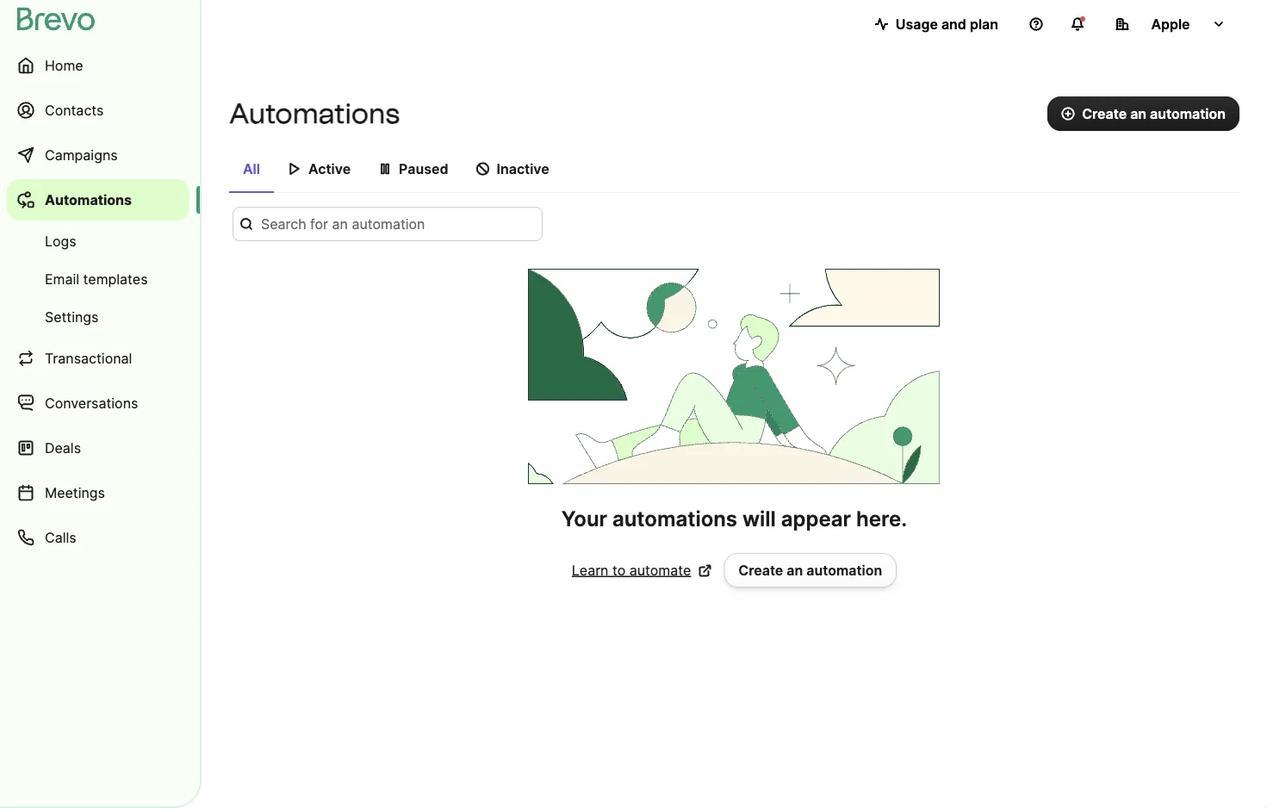 Task type: locate. For each thing, give the bounding box(es) containing it.
learn to automate link
[[572, 560, 712, 581]]

and
[[942, 16, 967, 32]]

create for rightmost the create an automation button
[[1083, 105, 1127, 122]]

0 vertical spatial create
[[1083, 105, 1127, 122]]

1 horizontal spatial dxrbf image
[[378, 162, 392, 176]]

0 horizontal spatial automations
[[45, 191, 132, 208]]

0 horizontal spatial create
[[739, 562, 784, 579]]

1 horizontal spatial automation
[[1151, 105, 1226, 122]]

create inside your automations will appear here. tab panel
[[739, 562, 784, 579]]

dxrbf image for active
[[288, 162, 302, 176]]

1 horizontal spatial create
[[1083, 105, 1127, 122]]

0 vertical spatial automations
[[229, 97, 400, 130]]

2 dxrbf image from the left
[[378, 162, 392, 176]]

appear
[[782, 506, 852, 531]]

an for rightmost the create an automation button
[[1131, 105, 1147, 122]]

1 dxrbf image from the left
[[288, 162, 302, 176]]

1 vertical spatial create an automation button
[[724, 553, 897, 588]]

dxrbf image left paused
[[378, 162, 392, 176]]

1 vertical spatial automation
[[807, 562, 883, 579]]

automations up active
[[229, 97, 400, 130]]

create an automation button
[[1048, 97, 1240, 131], [724, 553, 897, 588]]

1 vertical spatial create an automation
[[739, 562, 883, 579]]

0 horizontal spatial dxrbf image
[[288, 162, 302, 176]]

automations link
[[7, 179, 190, 221]]

0 horizontal spatial create an automation button
[[724, 553, 897, 588]]

active link
[[274, 152, 365, 191]]

workflow-list-search-input search field
[[233, 207, 543, 241]]

plan
[[970, 16, 999, 32]]

automation
[[1151, 105, 1226, 122], [807, 562, 883, 579]]

0 vertical spatial create an automation
[[1083, 105, 1226, 122]]

0 vertical spatial an
[[1131, 105, 1147, 122]]

dxrbf image left active
[[288, 162, 302, 176]]

automations up logs link
[[45, 191, 132, 208]]

will
[[743, 506, 776, 531]]

an inside your automations will appear here. tab panel
[[787, 562, 803, 579]]

usage and plan button
[[862, 7, 1013, 41]]

automations
[[229, 97, 400, 130], [45, 191, 132, 208]]

learn to automate
[[572, 562, 691, 579]]

1 horizontal spatial create an automation button
[[1048, 97, 1240, 131]]

1 vertical spatial an
[[787, 562, 803, 579]]

inactive
[[497, 160, 550, 177]]

email templates link
[[7, 262, 190, 296]]

an
[[1131, 105, 1147, 122], [787, 562, 803, 579]]

calls link
[[7, 517, 190, 558]]

1 vertical spatial create
[[739, 562, 784, 579]]

dxrbf image inside paused link
[[378, 162, 392, 176]]

calls
[[45, 529, 76, 546]]

create an automation
[[1083, 105, 1226, 122], [739, 562, 883, 579]]

0 horizontal spatial automation
[[807, 562, 883, 579]]

dxrbf image
[[288, 162, 302, 176], [378, 162, 392, 176], [476, 162, 490, 176]]

1 horizontal spatial create an automation
[[1083, 105, 1226, 122]]

here.
[[857, 506, 908, 531]]

automate
[[630, 562, 691, 579]]

active
[[308, 160, 351, 177]]

0 horizontal spatial an
[[787, 562, 803, 579]]

conversations
[[45, 395, 138, 412]]

meetings link
[[7, 472, 190, 514]]

create an automation inside your automations will appear here. tab panel
[[739, 562, 883, 579]]

home link
[[7, 45, 190, 86]]

templates
[[83, 271, 148, 287]]

1 horizontal spatial an
[[1131, 105, 1147, 122]]

automation inside tab panel
[[807, 562, 883, 579]]

dxrbf image left inactive in the top of the page
[[476, 162, 490, 176]]

logs link
[[7, 224, 190, 259]]

dxrbf image inside inactive link
[[476, 162, 490, 176]]

campaigns
[[45, 147, 118, 163]]

0 vertical spatial create an automation button
[[1048, 97, 1240, 131]]

1 vertical spatial automations
[[45, 191, 132, 208]]

your automations will appear here. tab panel
[[229, 207, 1240, 588]]

create
[[1083, 105, 1127, 122], [739, 562, 784, 579]]

transactional
[[45, 350, 132, 367]]

0 vertical spatial automation
[[1151, 105, 1226, 122]]

automation for the create an automation button within your automations will appear here. tab panel
[[807, 562, 883, 579]]

2 horizontal spatial dxrbf image
[[476, 162, 490, 176]]

dxrbf image for paused
[[378, 162, 392, 176]]

automations inside "link"
[[45, 191, 132, 208]]

learn
[[572, 562, 609, 579]]

campaigns link
[[7, 134, 190, 176]]

3 dxrbf image from the left
[[476, 162, 490, 176]]

0 horizontal spatial create an automation
[[739, 562, 883, 579]]

dxrbf image inside active link
[[288, 162, 302, 176]]

tab list
[[229, 152, 1240, 193]]



Task type: describe. For each thing, give the bounding box(es) containing it.
usage and plan
[[896, 16, 999, 32]]

your automations will appear here.
[[562, 506, 908, 531]]

contacts
[[45, 102, 104, 119]]

apple
[[1152, 16, 1191, 32]]

to
[[613, 562, 626, 579]]

meetings
[[45, 484, 105, 501]]

deals
[[45, 440, 81, 456]]

email
[[45, 271, 79, 287]]

home
[[45, 57, 83, 74]]

deals link
[[7, 427, 190, 469]]

your
[[562, 506, 608, 531]]

contacts link
[[7, 90, 190, 131]]

all link
[[229, 152, 274, 193]]

paused link
[[365, 152, 462, 191]]

settings
[[45, 309, 99, 325]]

transactional link
[[7, 338, 190, 379]]

1 horizontal spatial automations
[[229, 97, 400, 130]]

create an automation button inside your automations will appear here. tab panel
[[724, 553, 897, 588]]

usage
[[896, 16, 938, 32]]

conversations link
[[7, 383, 190, 424]]

an for the create an automation button within your automations will appear here. tab panel
[[787, 562, 803, 579]]

create an automation for rightmost the create an automation button
[[1083, 105, 1226, 122]]

create for the create an automation button within your automations will appear here. tab panel
[[739, 562, 784, 579]]

dxrbf image for inactive
[[476, 162, 490, 176]]

logs
[[45, 233, 76, 249]]

inactive link
[[462, 152, 563, 191]]

paused
[[399, 160, 449, 177]]

apple button
[[1102, 7, 1240, 41]]

automations
[[613, 506, 738, 531]]

email templates
[[45, 271, 148, 287]]

all
[[243, 160, 260, 177]]

tab list containing all
[[229, 152, 1240, 193]]

settings link
[[7, 300, 190, 334]]

automation for rightmost the create an automation button
[[1151, 105, 1226, 122]]

create an automation for the create an automation button within your automations will appear here. tab panel
[[739, 562, 883, 579]]



Task type: vqa. For each thing, say whether or not it's contained in the screenshot.
the bottom Create an automation button
yes



